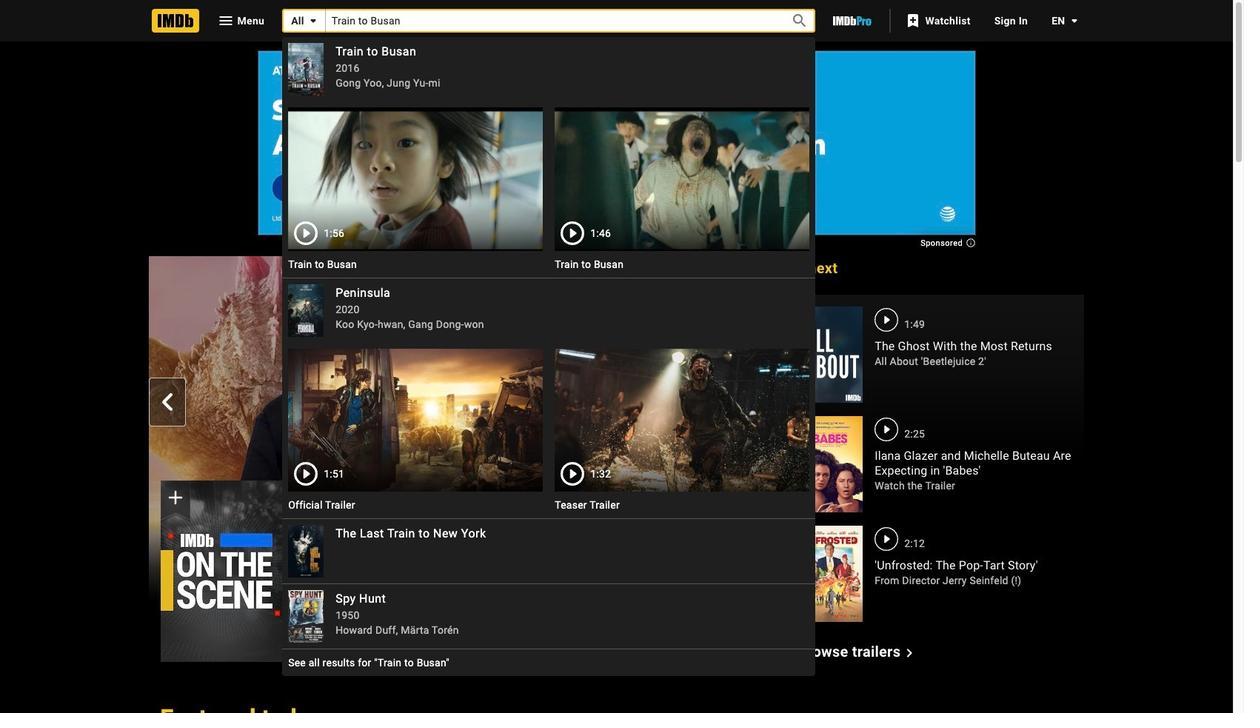 Task type: describe. For each thing, give the bounding box(es) containing it.
sponsored content section
[[257, 50, 976, 246]]

watchlist image
[[905, 12, 923, 30]]

spy hunt image
[[288, 591, 324, 643]]

1 arrow drop down image from the left
[[304, 12, 322, 30]]

chevron right image
[[901, 644, 919, 662]]

chevron right inline image
[[750, 394, 768, 411]]

Search IMDb text field
[[326, 9, 775, 32]]

submit search image
[[791, 12, 809, 30]]

all about beetlejuice 2 image
[[798, 307, 863, 403]]



Task type: locate. For each thing, give the bounding box(es) containing it.
2 arrow drop down image from the left
[[1066, 12, 1084, 30]]

0 horizontal spatial arrow drop down image
[[304, 12, 322, 30]]

godzilla x kong: the new empire image
[[160, 481, 283, 662], [160, 481, 283, 662]]

teaser trailer image
[[555, 349, 810, 492]]

1 horizontal spatial arrow drop down image
[[1066, 12, 1084, 30]]

peninsula image
[[288, 284, 324, 337]]

arrow drop down image
[[304, 12, 322, 30], [1066, 12, 1084, 30]]

chevron left inline image
[[158, 394, 176, 411]]

how the kaiju sausage is made image
[[149, 256, 778, 610]]

list box
[[282, 37, 816, 677]]

home image
[[152, 9, 199, 33]]

menu image
[[217, 12, 234, 30]]

unfrosted image
[[798, 526, 863, 623]]

None search field
[[282, 9, 816, 677]]

the last train to new york image
[[288, 525, 324, 578]]

None field
[[282, 9, 816, 677]]

group
[[288, 107, 543, 251], [555, 107, 810, 251], [149, 256, 778, 662], [288, 349, 543, 492], [555, 349, 810, 492], [160, 481, 283, 662]]

babes image
[[798, 416, 863, 513]]

option
[[282, 649, 816, 677]]

official trailer image
[[288, 349, 543, 492]]

train to busan image
[[288, 43, 324, 96], [288, 107, 543, 251], [555, 107, 810, 251]]

how the kaiju sausage is made element
[[149, 256, 778, 662]]



Task type: vqa. For each thing, say whether or not it's contained in the screenshot.
2nd "arrow drop down" icon from the left
no



